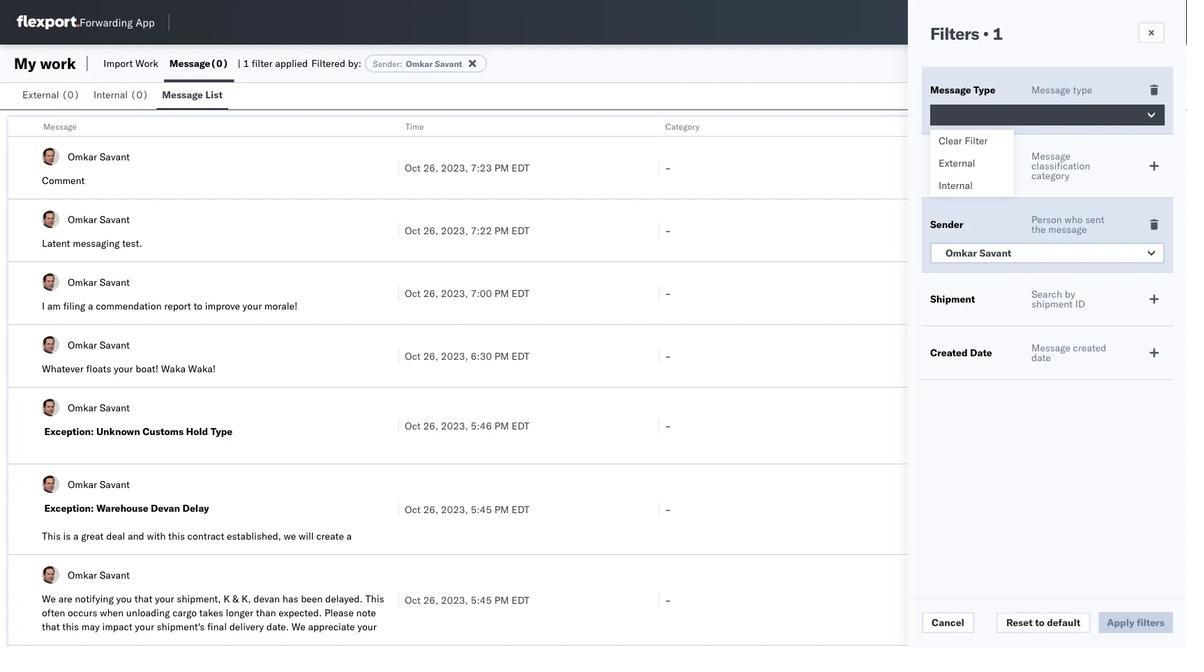 Task type: describe. For each thing, give the bounding box(es) containing it.
i
[[42, 300, 45, 312]]

sender for sender
[[931, 219, 964, 231]]

- for latent messaging test.
[[665, 224, 671, 237]]

oct for a
[[405, 287, 421, 300]]

been
[[301, 593, 323, 606]]

oct 26, 2023, 6:30 pm edt
[[405, 350, 530, 362]]

458574 for oct 26, 2023, 7:22 pm edt
[[955, 224, 991, 237]]

shipment inside we are notifying you that your shipment, k & k, devan has been delayed. this often occurs when unloading cargo takes longer than expected. please note that this may impact your shipment's final delivery date. we appreciate your understanding and will update you with the status of your shipment as soon
[[299, 635, 340, 648]]

is
[[63, 531, 71, 543]]

1 oct 26, 2023, 5:45 pm edt from the top
[[405, 504, 530, 516]]

date
[[1032, 352, 1052, 364]]

warehouse
[[96, 503, 148, 515]]

oct for latent messaging test.
[[405, 224, 421, 237]]

external for external (0)
[[22, 89, 59, 101]]

1 vertical spatial type
[[211, 426, 233, 438]]

update
[[145, 635, 176, 648]]

unknown
[[96, 426, 140, 438]]

i am filing a commendation report to improve your morale!
[[42, 300, 298, 312]]

1854269
[[955, 287, 997, 300]]

26, for boat!
[[423, 350, 439, 362]]

exception: for exception: warehouse devan delay
[[44, 503, 94, 515]]

are
[[58, 593, 72, 606]]

savant inside button
[[980, 247, 1012, 259]]

flex- 458574 for oct 26, 2023, 7:22 pm edt
[[925, 224, 991, 237]]

filters • 1
[[931, 23, 1003, 44]]

6 oct from the top
[[405, 504, 421, 516]]

occurs
[[68, 607, 97, 620]]

0 vertical spatial that
[[135, 593, 152, 606]]

who
[[1065, 214, 1083, 226]]

2023, for boat!
[[441, 350, 468, 362]]

import work button
[[98, 45, 164, 82]]

this inside we are notifying you that your shipment, k & k, devan has been delayed. this often occurs when unloading cargo takes longer than expected. please note that this may impact your shipment's final delivery date. we appreciate your understanding and will update you with the status of your shipment as soon
[[366, 593, 384, 606]]

create
[[316, 531, 344, 543]]

&
[[233, 593, 239, 606]]

savant for latent
[[100, 213, 130, 226]]

2 horizontal spatial a
[[347, 531, 352, 543]]

1 edt from the top
[[512, 162, 530, 174]]

my work
[[14, 54, 76, 73]]

devan
[[254, 593, 280, 606]]

edt for latent messaging test.
[[512, 224, 530, 237]]

work for related
[[957, 121, 975, 132]]

forwarding app
[[80, 16, 155, 29]]

morale!
[[264, 300, 298, 312]]

related
[[926, 121, 955, 132]]

this inside we are notifying you that your shipment, k & k, devan has been delayed. this often occurs when unloading cargo takes longer than expected. please note that this may impact your shipment's final delivery date. we appreciate your understanding and will update you with the status of your shipment as soon
[[62, 621, 79, 634]]

customs
[[143, 426, 184, 438]]

external for external
[[939, 157, 976, 169]]

message (0)
[[170, 57, 229, 69]]

delivery
[[229, 621, 264, 634]]

we
[[284, 531, 296, 543]]

1 horizontal spatial you
[[179, 635, 195, 648]]

sender : omkar savant
[[373, 58, 462, 69]]

sent
[[1086, 214, 1105, 226]]

k,
[[242, 593, 251, 606]]

exception: for exception: unknown customs hold type
[[44, 426, 94, 438]]

with inside we are notifying you that your shipment, k & k, devan has been delayed. this often occurs when unloading cargo takes longer than expected. please note that this may impact your shipment's final delivery date. we appreciate your understanding and will update you with the status of your shipment as soon
[[197, 635, 216, 648]]

1 2023, from the top
[[441, 162, 468, 174]]

by:
[[348, 57, 362, 69]]

edt for hold
[[512, 420, 530, 432]]

applied
[[275, 57, 308, 69]]

6 - from the top
[[665, 504, 671, 516]]

created
[[931, 347, 968, 359]]

26, for hold
[[423, 420, 439, 432]]

26, for a
[[423, 287, 439, 300]]

oct 26, 2023, 7:00 pm edt
[[405, 287, 530, 300]]

internal for internal (0)
[[94, 89, 128, 101]]

|
[[238, 57, 241, 69]]

0 vertical spatial category
[[666, 121, 700, 132]]

resize handle column header for message
[[382, 117, 399, 648]]

message classification category
[[1032, 150, 1091, 182]]

floats
[[86, 363, 111, 375]]

message list
[[162, 89, 223, 101]]

0 vertical spatial 1
[[993, 23, 1003, 44]]

category
[[1032, 170, 1070, 182]]

clear
[[939, 135, 963, 147]]

will inside this is a great deal and with this contract established, we will create a lucrative partnership.
[[299, 531, 314, 543]]

2023, for hold
[[441, 420, 468, 432]]

flex- for oct 26, 2023, 6:30 pm edt
[[925, 350, 955, 362]]

flex- 458574 for oct 26, 2023, 5:45 pm edt
[[925, 594, 991, 607]]

0 horizontal spatial 1
[[243, 57, 249, 69]]

exception: warehouse devan delay
[[44, 503, 209, 515]]

- for a
[[665, 287, 671, 300]]

savant for exception:
[[100, 402, 130, 414]]

message type
[[931, 84, 996, 96]]

person
[[1032, 214, 1062, 226]]

longer
[[226, 607, 254, 620]]

cargo
[[173, 607, 197, 620]]

internal (0) button
[[88, 82, 157, 110]]

omkar savant button
[[931, 243, 1165, 264]]

1 pm from the top
[[495, 162, 509, 174]]

1 5:45 from the top
[[471, 504, 492, 516]]

2023, for a
[[441, 287, 468, 300]]

1 26, from the top
[[423, 162, 439, 174]]

:
[[400, 58, 403, 69]]

my
[[14, 54, 36, 73]]

latent messaging test.
[[42, 237, 142, 250]]

message for message created date
[[1032, 342, 1071, 354]]

boat!
[[136, 363, 159, 375]]

app
[[136, 16, 155, 29]]

shipment
[[931, 293, 976, 305]]

filter
[[965, 135, 988, 147]]

flex- for oct 26, 2023, 5:45 pm edt
[[925, 594, 955, 607]]

report
[[164, 300, 191, 312]]

waka!
[[188, 363, 216, 375]]

your down the date.
[[277, 635, 296, 648]]

internal for internal
[[939, 179, 973, 192]]

(0) for message (0)
[[210, 57, 229, 69]]

savant for whatever
[[100, 339, 130, 351]]

message for message classification category
[[1032, 150, 1071, 162]]

flexport. image
[[17, 15, 80, 29]]

omkar savant up warehouse
[[68, 479, 130, 491]]

omkar for we
[[68, 569, 97, 582]]

import work
[[104, 57, 158, 69]]

with inside this is a great deal and with this contract established, we will create a lucrative partnership.
[[147, 531, 166, 543]]

0 horizontal spatial we
[[42, 593, 56, 606]]

created
[[1074, 342, 1107, 354]]

resize handle column header for related work item/shipment
[[1162, 117, 1179, 648]]

this is a great deal and with this contract established, we will create a lucrative partnership.
[[42, 531, 352, 557]]

5:46
[[471, 420, 492, 432]]

message for message
[[43, 121, 77, 132]]

savant for comment
[[100, 150, 130, 163]]

waka
[[161, 363, 186, 375]]

comment
[[42, 175, 85, 187]]

devan
[[151, 503, 180, 515]]

soon
[[355, 635, 377, 648]]

filtered
[[312, 57, 346, 69]]

reset to default
[[1007, 617, 1081, 629]]

flex- for oct 26, 2023, 7:00 pm edt
[[925, 287, 955, 300]]

flex- for oct 26, 2023, 7:23 pm edt
[[925, 162, 955, 174]]

understanding
[[42, 635, 106, 648]]

omkar for whatever
[[68, 339, 97, 351]]

your left "boat!"
[[114, 363, 133, 375]]

status
[[235, 635, 263, 648]]

omkar savant for we
[[68, 569, 130, 582]]

and inside we are notifying you that your shipment, k & k, devan has been delayed. this often occurs when unloading cargo takes longer than expected. please note that this may impact your shipment's final delivery date. we appreciate your understanding and will update you with the status of your shipment as soon
[[109, 635, 125, 648]]

oct for hold
[[405, 420, 421, 432]]

takes
[[199, 607, 223, 620]]

message created date
[[1032, 342, 1107, 364]]

message for message type
[[931, 84, 972, 96]]

458574 for oct 26, 2023, 5:45 pm edt
[[955, 594, 991, 607]]

notifying
[[75, 593, 114, 606]]

omkar for comment
[[68, 150, 97, 163]]



Task type: vqa. For each thing, say whether or not it's contained in the screenshot.
7:23
yes



Task type: locate. For each thing, give the bounding box(es) containing it.
shipment,
[[177, 593, 221, 606]]

0 horizontal spatial with
[[147, 531, 166, 543]]

pm for latent messaging test.
[[495, 224, 509, 237]]

5:45
[[471, 504, 492, 516], [471, 594, 492, 607]]

2 26, from the top
[[423, 224, 439, 237]]

omkar up comment
[[68, 150, 97, 163]]

3 458574 from the top
[[955, 594, 991, 607]]

0 horizontal spatial and
[[109, 635, 125, 648]]

sender for sender : omkar savant
[[373, 58, 400, 69]]

omkar savant up "1854269"
[[946, 247, 1012, 259]]

forwarding
[[80, 16, 133, 29]]

26,
[[423, 162, 439, 174], [423, 224, 439, 237], [423, 287, 439, 300], [423, 350, 439, 362], [423, 420, 439, 432], [423, 504, 439, 516], [423, 594, 439, 607]]

external inside list box
[[939, 157, 976, 169]]

omkar savant up notifying
[[68, 569, 130, 582]]

we up often
[[42, 593, 56, 606]]

0 vertical spatial with
[[147, 531, 166, 543]]

0 horizontal spatial external
[[22, 89, 59, 101]]

message left list
[[162, 89, 203, 101]]

messaging
[[73, 237, 120, 250]]

3 edt from the top
[[512, 287, 530, 300]]

omkar savant for latent
[[68, 213, 130, 226]]

3 - from the top
[[665, 287, 671, 300]]

458574 up cancel
[[955, 594, 991, 607]]

1 horizontal spatial and
[[128, 531, 144, 543]]

message up category
[[1032, 150, 1071, 162]]

to inside "button"
[[1036, 617, 1045, 629]]

oct for boat!
[[405, 350, 421, 362]]

this up note
[[366, 593, 384, 606]]

edt for a
[[512, 287, 530, 300]]

savant up warehouse
[[100, 479, 130, 491]]

0 vertical spatial you
[[116, 593, 132, 606]]

import
[[104, 57, 133, 69]]

1 vertical spatial internal
[[939, 179, 973, 192]]

savant up whatever floats your boat! waka waka!
[[100, 339, 130, 351]]

1 vertical spatial shipment
[[299, 635, 340, 648]]

test.
[[122, 237, 142, 250]]

1 vertical spatial will
[[128, 635, 143, 648]]

0 vertical spatial internal
[[94, 89, 128, 101]]

1 horizontal spatial will
[[299, 531, 314, 543]]

1 horizontal spatial this
[[168, 531, 185, 543]]

may
[[82, 621, 100, 634]]

will down impact
[[128, 635, 143, 648]]

message inside message created date
[[1032, 342, 1071, 354]]

internal down the clear
[[939, 179, 973, 192]]

to right reset
[[1036, 617, 1045, 629]]

0 horizontal spatial will
[[128, 635, 143, 648]]

omkar up flex- 1854269
[[946, 247, 977, 259]]

2 exception: from the top
[[44, 503, 94, 515]]

unloading
[[126, 607, 170, 620]]

we are notifying you that your shipment, k & k, devan has been delayed. this often occurs when unloading cargo takes longer than expected. please note that this may impact your shipment's final delivery date. we appreciate your understanding and will update you with the status of your shipment as soon
[[42, 593, 384, 648]]

0 vertical spatial shipment
[[1032, 298, 1073, 310]]

the up omkar savant button
[[1032, 223, 1046, 236]]

external down clear filter on the right top of page
[[939, 157, 976, 169]]

1 horizontal spatial with
[[197, 635, 216, 648]]

date.
[[266, 621, 289, 634]]

and
[[128, 531, 144, 543], [109, 635, 125, 648]]

the down final
[[219, 635, 233, 648]]

shipment inside search by shipment id
[[1032, 298, 1073, 310]]

category
[[666, 121, 700, 132], [931, 160, 973, 172]]

shipment
[[1032, 298, 1073, 310], [299, 635, 340, 648]]

1 vertical spatial this
[[62, 621, 79, 634]]

a right is on the left
[[73, 531, 79, 543]]

2 5:45 from the top
[[471, 594, 492, 607]]

1 vertical spatial 458574
[[955, 224, 991, 237]]

5 2023, from the top
[[441, 420, 468, 432]]

external (0)
[[22, 89, 80, 101]]

the inside person who sent the message
[[1032, 223, 1046, 236]]

with down final
[[197, 635, 216, 648]]

omkar savant for comment
[[68, 150, 130, 163]]

0 horizontal spatial internal
[[94, 89, 128, 101]]

5 oct from the top
[[405, 420, 421, 432]]

flex- up flex- 1854269
[[925, 224, 955, 237]]

edt
[[512, 162, 530, 174], [512, 224, 530, 237], [512, 287, 530, 300], [512, 350, 530, 362], [512, 420, 530, 432], [512, 504, 530, 516], [512, 594, 530, 607]]

and inside this is a great deal and with this contract established, we will create a lucrative partnership.
[[128, 531, 144, 543]]

0 horizontal spatial sender
[[373, 58, 400, 69]]

delayed.
[[325, 593, 363, 606]]

4 edt from the top
[[512, 350, 530, 362]]

resize handle column header for category
[[902, 117, 919, 648]]

your left morale!
[[243, 300, 262, 312]]

deal
[[106, 531, 125, 543]]

resize handle column header
[[382, 117, 399, 648], [642, 117, 659, 648], [902, 117, 919, 648], [1162, 117, 1179, 648]]

this up understanding
[[62, 621, 79, 634]]

2 flex- from the top
[[925, 224, 955, 237]]

edt for boat!
[[512, 350, 530, 362]]

1 horizontal spatial 1
[[993, 23, 1003, 44]]

the
[[1032, 223, 1046, 236], [219, 635, 233, 648]]

lucrative
[[42, 545, 80, 557]]

7 2023, from the top
[[441, 594, 468, 607]]

omkar savant for i
[[68, 276, 130, 288]]

flex-
[[925, 162, 955, 174], [925, 224, 955, 237], [925, 287, 955, 300], [925, 350, 955, 362], [925, 594, 955, 607]]

savant right :
[[435, 58, 462, 69]]

flex- 458574 for oct 26, 2023, 7:23 pm edt
[[925, 162, 991, 174]]

savant for we
[[100, 569, 130, 582]]

a right filing
[[88, 300, 93, 312]]

1 horizontal spatial sender
[[931, 219, 964, 231]]

will right we
[[299, 531, 314, 543]]

1 vertical spatial we
[[292, 621, 306, 634]]

you
[[116, 593, 132, 606], [179, 635, 195, 648]]

(0) down my work
[[62, 89, 80, 101]]

2 vertical spatial 458574
[[955, 594, 991, 607]]

message list button
[[157, 82, 228, 110]]

this left is on the left
[[42, 531, 61, 543]]

omkar up notifying
[[68, 569, 97, 582]]

flex- 458574 up cancel
[[925, 594, 991, 607]]

flex- up "created"
[[925, 287, 955, 300]]

list box
[[931, 130, 1014, 197]]

7 pm from the top
[[495, 594, 509, 607]]

flex- down the clear
[[925, 162, 955, 174]]

0 vertical spatial 5:45
[[471, 504, 492, 516]]

3 resize handle column header from the left
[[902, 117, 919, 648]]

this inside this is a great deal and with this contract established, we will create a lucrative partnership.
[[168, 531, 185, 543]]

flex- 1366815
[[925, 350, 997, 362]]

4 2023, from the top
[[441, 350, 468, 362]]

shipment down appreciate
[[299, 635, 340, 648]]

5 edt from the top
[[512, 420, 530, 432]]

savant up unknown
[[100, 402, 130, 414]]

related work item/shipment
[[926, 121, 1035, 132]]

2 2023, from the top
[[441, 224, 468, 237]]

omkar for i
[[68, 276, 97, 288]]

2 pm from the top
[[495, 224, 509, 237]]

note
[[356, 607, 376, 620]]

to right report
[[194, 300, 203, 312]]

work for my
[[40, 54, 76, 73]]

omkar up warehouse
[[68, 479, 97, 491]]

your up unloading
[[155, 593, 174, 606]]

6 26, from the top
[[423, 504, 439, 516]]

3 26, from the top
[[423, 287, 439, 300]]

0 vertical spatial flex- 458574
[[925, 162, 991, 174]]

flex- left date at bottom
[[925, 350, 955, 362]]

1 exception: from the top
[[44, 426, 94, 438]]

1 horizontal spatial shipment
[[1032, 298, 1073, 310]]

7 - from the top
[[665, 594, 671, 607]]

0 horizontal spatial work
[[40, 54, 76, 73]]

0 horizontal spatial category
[[666, 121, 700, 132]]

2 - from the top
[[665, 224, 671, 237]]

0 horizontal spatial you
[[116, 593, 132, 606]]

pm for hold
[[495, 420, 509, 432]]

your down unloading
[[135, 621, 154, 634]]

omkar for exception:
[[68, 402, 97, 414]]

1 vertical spatial external
[[939, 157, 976, 169]]

reset to default button
[[997, 613, 1091, 634]]

2 flex- 458574 from the top
[[925, 224, 991, 237]]

message
[[1049, 223, 1087, 236]]

internal down import
[[94, 89, 128, 101]]

1 oct from the top
[[405, 162, 421, 174]]

2 vertical spatial flex- 458574
[[925, 594, 991, 607]]

1 vertical spatial you
[[179, 635, 195, 648]]

4 resize handle column header from the left
[[1162, 117, 1179, 648]]

4 pm from the top
[[495, 350, 509, 362]]

7 edt from the top
[[512, 594, 530, 607]]

and down impact
[[109, 635, 125, 648]]

1 vertical spatial the
[[219, 635, 233, 648]]

1 vertical spatial exception:
[[44, 503, 94, 515]]

0 vertical spatial this
[[168, 531, 185, 543]]

7 26, from the top
[[423, 594, 439, 607]]

- for you
[[665, 594, 671, 607]]

458574 for oct 26, 2023, 7:23 pm edt
[[955, 162, 991, 174]]

resize handle column header for time
[[642, 117, 659, 648]]

message for message (0)
[[170, 57, 210, 69]]

0 horizontal spatial (0)
[[62, 89, 80, 101]]

1 vertical spatial category
[[931, 160, 973, 172]]

oct 26, 2023, 7:22 pm edt
[[405, 224, 530, 237]]

6 edt from the top
[[512, 504, 530, 516]]

cancel
[[932, 617, 965, 629]]

1 458574 from the top
[[955, 162, 991, 174]]

5 flex- from the top
[[925, 594, 955, 607]]

1 vertical spatial 1
[[243, 57, 249, 69]]

message for message type
[[1032, 84, 1071, 96]]

1 horizontal spatial that
[[135, 593, 152, 606]]

1 flex- from the top
[[925, 162, 955, 174]]

2 oct from the top
[[405, 224, 421, 237]]

cancel button
[[922, 613, 975, 634]]

0 vertical spatial the
[[1032, 223, 1046, 236]]

message up message list
[[170, 57, 210, 69]]

458574 down filter
[[955, 162, 991, 174]]

1 vertical spatial flex- 458574
[[925, 224, 991, 237]]

sender
[[373, 58, 400, 69], [931, 219, 964, 231]]

message up related on the right top of the page
[[931, 84, 972, 96]]

0 horizontal spatial this
[[62, 621, 79, 634]]

3 2023, from the top
[[441, 287, 468, 300]]

partnership.
[[82, 545, 137, 557]]

internal inside button
[[94, 89, 128, 101]]

omkar right :
[[406, 58, 433, 69]]

external (0) button
[[17, 82, 88, 110]]

omkar up latent messaging test.
[[68, 213, 97, 226]]

1 horizontal spatial (0)
[[130, 89, 149, 101]]

1 right |
[[243, 57, 249, 69]]

1 horizontal spatial a
[[88, 300, 93, 312]]

this
[[168, 531, 185, 543], [62, 621, 79, 634]]

item/shipment
[[978, 121, 1035, 132]]

1 vertical spatial that
[[42, 621, 60, 634]]

omkar savant up floats
[[68, 339, 130, 351]]

omkar savant up filing
[[68, 276, 130, 288]]

1 vertical spatial this
[[366, 593, 384, 606]]

default
[[1047, 617, 1081, 629]]

1 horizontal spatial internal
[[939, 179, 973, 192]]

pm for a
[[495, 287, 509, 300]]

external inside button
[[22, 89, 59, 101]]

shipment's
[[157, 621, 205, 634]]

list
[[206, 89, 223, 101]]

2 horizontal spatial (0)
[[210, 57, 229, 69]]

Search Shipments (/) text field
[[920, 12, 1055, 33]]

type right hold
[[211, 426, 233, 438]]

0 horizontal spatial shipment
[[299, 635, 340, 648]]

that down often
[[42, 621, 60, 634]]

7:23
[[471, 162, 492, 174]]

this inside this is a great deal and with this contract established, we will create a lucrative partnership.
[[42, 531, 61, 543]]

omkar savant for exception:
[[68, 402, 130, 414]]

internal
[[94, 89, 128, 101], [939, 179, 973, 192]]

0 horizontal spatial a
[[73, 531, 79, 543]]

that up unloading
[[135, 593, 152, 606]]

2023,
[[441, 162, 468, 174], [441, 224, 468, 237], [441, 287, 468, 300], [441, 350, 468, 362], [441, 420, 468, 432], [441, 504, 468, 516], [441, 594, 468, 607]]

you down shipment's
[[179, 635, 195, 648]]

you up when
[[116, 593, 132, 606]]

exception: left unknown
[[44, 426, 94, 438]]

1 right '•'
[[993, 23, 1003, 44]]

0 vertical spatial will
[[299, 531, 314, 543]]

0 horizontal spatial this
[[42, 531, 61, 543]]

0 vertical spatial oct 26, 2023, 5:45 pm edt
[[405, 504, 530, 516]]

3 pm from the top
[[495, 287, 509, 300]]

0 vertical spatial type
[[974, 84, 996, 96]]

search
[[1032, 288, 1063, 301]]

savant down internal (0) button
[[100, 150, 130, 163]]

4 - from the top
[[665, 350, 671, 362]]

flex- for oct 26, 2023, 7:22 pm edt
[[925, 224, 955, 237]]

pm for you
[[495, 594, 509, 607]]

2023, for latent messaging test.
[[441, 224, 468, 237]]

savant up test.
[[100, 213, 130, 226]]

1 flex- 458574 from the top
[[925, 162, 991, 174]]

1 vertical spatial with
[[197, 635, 216, 648]]

| 1 filter applied filtered by:
[[238, 57, 362, 69]]

1 horizontal spatial we
[[292, 621, 306, 634]]

list box containing clear filter
[[931, 130, 1014, 197]]

the inside we are notifying you that your shipment, k & k, devan has been delayed. this often occurs when unloading cargo takes longer than expected. please note that this may impact your shipment's final delivery date. we appreciate your understanding and will update you with the status of your shipment as soon
[[219, 635, 233, 648]]

whatever floats your boat! waka waka!
[[42, 363, 216, 375]]

message inside button
[[162, 89, 203, 101]]

omkar up floats
[[68, 339, 97, 351]]

created date
[[931, 347, 993, 359]]

0 vertical spatial this
[[42, 531, 61, 543]]

2 edt from the top
[[512, 224, 530, 237]]

latent
[[42, 237, 70, 250]]

external down my work
[[22, 89, 59, 101]]

7 oct from the top
[[405, 594, 421, 607]]

forwarding app link
[[17, 15, 155, 29]]

omkar
[[406, 58, 433, 69], [68, 150, 97, 163], [68, 213, 97, 226], [946, 247, 977, 259], [68, 276, 97, 288], [68, 339, 97, 351], [68, 402, 97, 414], [68, 479, 97, 491], [68, 569, 97, 582]]

pm for boat!
[[495, 350, 509, 362]]

message left type
[[1032, 84, 1071, 96]]

omkar savant up messaging
[[68, 213, 130, 226]]

(0) down work
[[130, 89, 149, 101]]

work
[[135, 57, 158, 69]]

to
[[194, 300, 203, 312], [1036, 617, 1045, 629]]

omkar savant for whatever
[[68, 339, 130, 351]]

5 26, from the top
[[423, 420, 439, 432]]

4 oct from the top
[[405, 350, 421, 362]]

message inside message classification category
[[1032, 150, 1071, 162]]

great
[[81, 531, 104, 543]]

0 vertical spatial to
[[194, 300, 203, 312]]

0 vertical spatial and
[[128, 531, 144, 543]]

message for message list
[[162, 89, 203, 101]]

0 vertical spatial external
[[22, 89, 59, 101]]

1 vertical spatial work
[[957, 121, 975, 132]]

2 458574 from the top
[[955, 224, 991, 237]]

your down note
[[358, 621, 377, 634]]

will inside we are notifying you that your shipment, k & k, devan has been delayed. this often occurs when unloading cargo takes longer than expected. please note that this may impact your shipment's final delivery date. we appreciate your understanding and will update you with the status of your shipment as soon
[[128, 635, 143, 648]]

whatever
[[42, 363, 84, 375]]

work up clear filter on the right top of page
[[957, 121, 975, 132]]

of
[[265, 635, 274, 648]]

omkar savant up unknown
[[68, 402, 130, 414]]

message left the created
[[1032, 342, 1071, 354]]

0 horizontal spatial to
[[194, 300, 203, 312]]

omkar up filing
[[68, 276, 97, 288]]

omkar savant up comment
[[68, 150, 130, 163]]

1 horizontal spatial work
[[957, 121, 975, 132]]

•
[[983, 23, 989, 44]]

1 vertical spatial and
[[109, 635, 125, 648]]

oct for you
[[405, 594, 421, 607]]

work up external (0)
[[40, 54, 76, 73]]

- for boat!
[[665, 350, 671, 362]]

improve
[[205, 300, 240, 312]]

oct 26, 2023, 5:46 pm edt
[[405, 420, 530, 432]]

1 vertical spatial 5:45
[[471, 594, 492, 607]]

with down devan
[[147, 531, 166, 543]]

6 2023, from the top
[[441, 504, 468, 516]]

savant up "1854269"
[[980, 247, 1012, 259]]

0 horizontal spatial the
[[219, 635, 233, 648]]

reset
[[1007, 617, 1033, 629]]

shipment left 'id'
[[1032, 298, 1073, 310]]

(0) for external (0)
[[62, 89, 80, 101]]

(0)
[[210, 57, 229, 69], [62, 89, 80, 101], [130, 89, 149, 101]]

1 horizontal spatial this
[[366, 593, 384, 606]]

filters
[[931, 23, 980, 44]]

26, for you
[[423, 594, 439, 607]]

omkar savant inside button
[[946, 247, 1012, 259]]

6 pm from the top
[[495, 504, 509, 516]]

omkar for latent
[[68, 213, 97, 226]]

1 - from the top
[[665, 162, 671, 174]]

exception: up is on the left
[[44, 503, 94, 515]]

- for hold
[[665, 420, 671, 432]]

5 pm from the top
[[495, 420, 509, 432]]

0 vertical spatial sender
[[373, 58, 400, 69]]

filing
[[63, 300, 85, 312]]

a right create
[[347, 531, 352, 543]]

savant for i
[[100, 276, 130, 288]]

3 flex- 458574 from the top
[[925, 594, 991, 607]]

0 vertical spatial exception:
[[44, 426, 94, 438]]

this left contract
[[168, 531, 185, 543]]

flex- 458574 up flex- 1854269
[[925, 224, 991, 237]]

0 vertical spatial work
[[40, 54, 76, 73]]

3 flex- from the top
[[925, 287, 955, 300]]

(0) left |
[[210, 57, 229, 69]]

2023, for you
[[441, 594, 468, 607]]

1 horizontal spatial to
[[1036, 617, 1045, 629]]

we down expected.
[[292, 621, 306, 634]]

savant up commendation
[[100, 276, 130, 288]]

type up related work item/shipment
[[974, 84, 996, 96]]

1 vertical spatial oct 26, 2023, 5:45 pm edt
[[405, 594, 530, 607]]

2 resize handle column header from the left
[[642, 117, 659, 648]]

omkar inside button
[[946, 247, 977, 259]]

flex- 458574 down clear filter on the right top of page
[[925, 162, 991, 174]]

1 horizontal spatial category
[[931, 160, 973, 172]]

classification
[[1032, 160, 1091, 172]]

impact
[[102, 621, 132, 634]]

0 horizontal spatial type
[[211, 426, 233, 438]]

omkar down floats
[[68, 402, 97, 414]]

clear filter
[[939, 135, 988, 147]]

1 vertical spatial sender
[[931, 219, 964, 231]]

final
[[207, 621, 227, 634]]

am
[[47, 300, 61, 312]]

and right the deal
[[128, 531, 144, 543]]

4 26, from the top
[[423, 350, 439, 362]]

1 horizontal spatial type
[[974, 84, 996, 96]]

1 resize handle column header from the left
[[382, 117, 399, 648]]

0 vertical spatial we
[[42, 593, 56, 606]]

4 flex- from the top
[[925, 350, 955, 362]]

flex- 458574
[[925, 162, 991, 174], [925, 224, 991, 237], [925, 594, 991, 607]]

oct 26, 2023, 7:23 pm edt
[[405, 162, 530, 174]]

26, for latent messaging test.
[[423, 224, 439, 237]]

2 oct 26, 2023, 5:45 pm edt from the top
[[405, 594, 530, 607]]

5 - from the top
[[665, 420, 671, 432]]

(0) for internal (0)
[[130, 89, 149, 101]]

1 horizontal spatial external
[[939, 157, 976, 169]]

0 horizontal spatial that
[[42, 621, 60, 634]]

458574 up "1854269"
[[955, 224, 991, 237]]

flex- up cancel
[[925, 594, 955, 607]]

omkar savant
[[68, 150, 130, 163], [68, 213, 130, 226], [946, 247, 1012, 259], [68, 276, 130, 288], [68, 339, 130, 351], [68, 402, 130, 414], [68, 479, 130, 491], [68, 569, 130, 582]]

edt for you
[[512, 594, 530, 607]]

0 vertical spatial 458574
[[955, 162, 991, 174]]

1
[[993, 23, 1003, 44], [243, 57, 249, 69]]

3 oct from the top
[[405, 287, 421, 300]]

1 vertical spatial to
[[1036, 617, 1045, 629]]

message down external (0) button
[[43, 121, 77, 132]]

as
[[342, 635, 353, 648]]

savant down partnership. at the bottom left of the page
[[100, 569, 130, 582]]

1 horizontal spatial the
[[1032, 223, 1046, 236]]

delay
[[183, 503, 209, 515]]



